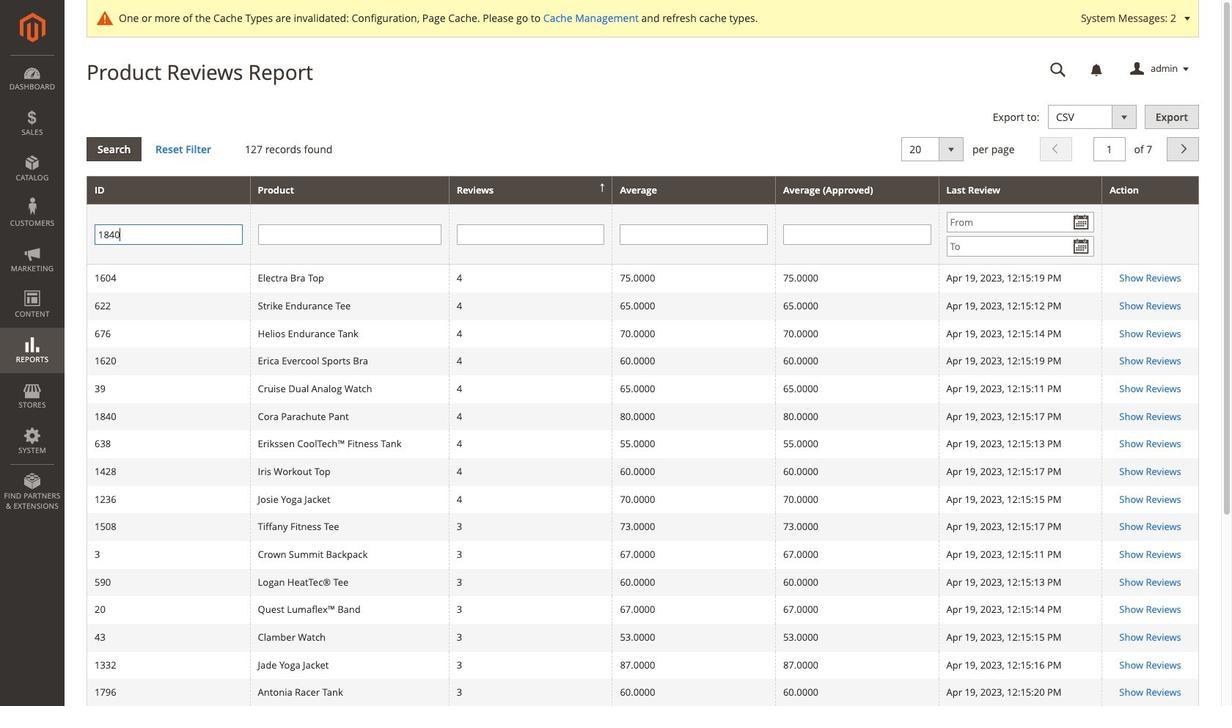 Task type: describe. For each thing, give the bounding box(es) containing it.
From text field
[[947, 212, 1095, 233]]

To text field
[[947, 237, 1095, 257]]



Task type: locate. For each thing, give the bounding box(es) containing it.
None text field
[[1094, 137, 1126, 161], [620, 224, 768, 245], [1094, 137, 1126, 161], [620, 224, 768, 245]]

None text field
[[1041, 57, 1077, 82], [95, 224, 243, 245], [258, 224, 442, 245], [457, 224, 605, 245], [784, 224, 932, 245], [1041, 57, 1077, 82], [95, 224, 243, 245], [258, 224, 442, 245], [457, 224, 605, 245], [784, 224, 932, 245]]

magento admin panel image
[[19, 12, 45, 43]]

menu bar
[[0, 55, 65, 519]]



